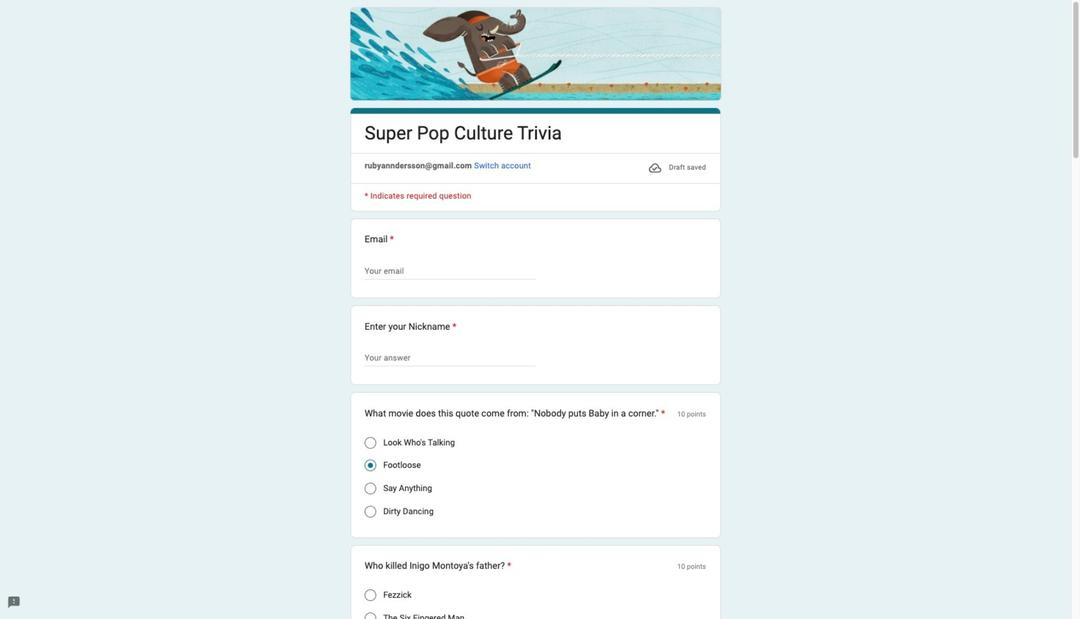 Task type: vqa. For each thing, say whether or not it's contained in the screenshot.
'Owned by anyone' in the Owned by anyone popup button
no



Task type: locate. For each thing, give the bounding box(es) containing it.
5 heading from the top
[[365, 560, 511, 574]]

say anything image
[[365, 483, 376, 495]]

required question element for fourth heading from the bottom
[[388, 233, 394, 247]]

1 vertical spatial total points possible for this question. note
[[677, 560, 706, 575]]

2 heading from the top
[[365, 233, 706, 247]]

list
[[350, 219, 721, 619]]

footloose image
[[368, 463, 373, 469]]

total points possible for this question. note for 4th heading from the top
[[677, 407, 706, 422]]

required question element for third heading from the bottom of the page
[[450, 320, 457, 334]]

0 vertical spatial total points possible for this question. note
[[677, 407, 706, 422]]

list item
[[350, 219, 721, 299]]

fezzick image
[[365, 590, 376, 602]]

total points possible for this question. note
[[677, 407, 706, 422], [677, 560, 706, 575]]

Your email email field
[[365, 264, 536, 278]]

None text field
[[365, 351, 536, 365]]

heading
[[365, 121, 562, 146], [365, 233, 706, 247], [365, 320, 457, 334], [365, 407, 665, 421], [365, 560, 511, 574]]

3 heading from the top
[[365, 320, 457, 334]]

required question element
[[388, 233, 394, 247], [450, 320, 457, 334], [659, 407, 665, 421], [505, 560, 511, 574]]

2 total points possible for this question. note from the top
[[677, 560, 706, 575]]

required question element for 4th heading from the top
[[659, 407, 665, 421]]

status
[[648, 160, 706, 176]]

Say Anything radio
[[365, 483, 376, 495]]

1 total points possible for this question. note from the top
[[677, 407, 706, 422]]

1 heading from the top
[[365, 121, 562, 146]]



Task type: describe. For each thing, give the bounding box(es) containing it.
Fezzick radio
[[365, 590, 376, 602]]

Look Who's Talking radio
[[365, 437, 376, 449]]

The Six Fingered Man radio
[[365, 613, 376, 619]]

report a problem to google image
[[7, 596, 21, 610]]

look who's talking image
[[365, 437, 376, 449]]

Dirty Dancing radio
[[365, 506, 376, 518]]

Footloose radio
[[365, 460, 376, 472]]

the six fingered man image
[[365, 613, 376, 619]]

total points possible for this question. note for 1st heading from the bottom of the page
[[677, 560, 706, 575]]

required question element for 1st heading from the bottom of the page
[[505, 560, 511, 574]]

dirty dancing image
[[365, 506, 376, 518]]

4 heading from the top
[[365, 407, 665, 421]]



